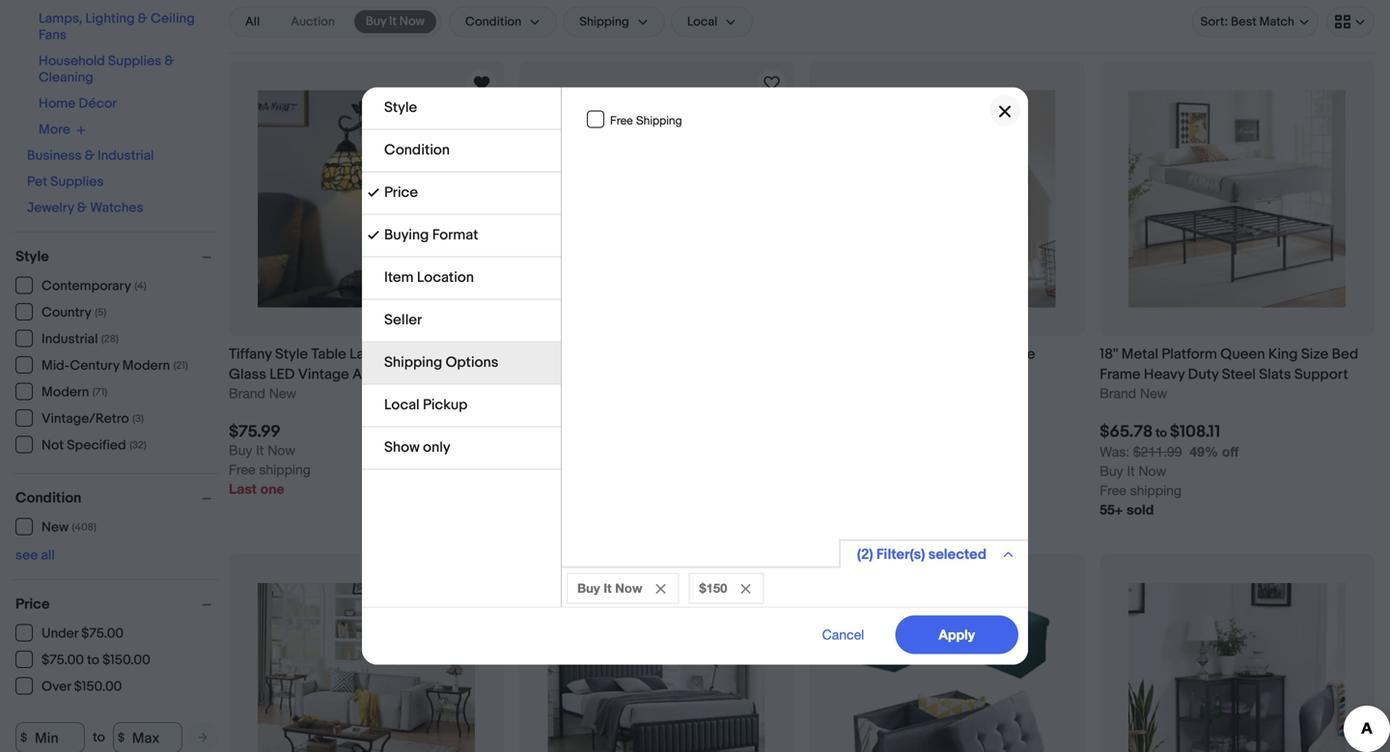 Task type: vqa. For each thing, say whether or not it's contained in the screenshot.


Task type: locate. For each thing, give the bounding box(es) containing it.
2 horizontal spatial style
[[384, 99, 417, 116]]

buy inside text field
[[366, 14, 386, 29]]

workstation
[[810, 386, 889, 403]]

0 horizontal spatial light
[[415, 366, 448, 383]]

jewelry & watches link
[[27, 200, 143, 216]]

18'' metal platform queen king size bed frame heavy duty steel slats support image
[[1129, 90, 1346, 307]]

brand inside tiffany style table lamp desk stained glass led vintage art night light decor brand new
[[229, 385, 265, 401]]

brand inside table lamp desk green shell shape led vintage art bedside night light decor brand new
[[519, 385, 556, 401]]

new down heavy
[[1140, 385, 1168, 401]]

options
[[446, 354, 499, 371]]

free inside $75.99 buy it now free shipping last one
[[229, 461, 255, 477]]

table down gaming
[[968, 366, 1003, 383]]

$75.00 up over $150.00 link
[[42, 652, 84, 669]]

contemporary (4)
[[42, 278, 146, 295]]

remove filter - buying format - buy it now image
[[656, 584, 666, 594]]

1 horizontal spatial condition
[[384, 141, 450, 159]]

home up more
[[39, 96, 76, 112]]

it up one
[[256, 442, 264, 458]]

show only
[[384, 439, 451, 456]]

was:
[[1100, 444, 1130, 460]]

style down jewelry
[[15, 248, 49, 266]]

$68.99 text field
[[519, 442, 594, 458]]

price up under
[[15, 596, 50, 613]]

none text field containing was:
[[1100, 444, 1182, 460]]

night up the local
[[376, 366, 412, 383]]

corner
[[810, 345, 855, 363]]

1 vertical spatial supplies
[[50, 174, 104, 190]]

new up $65.54
[[560, 385, 587, 401]]

ceiling
[[151, 11, 195, 27]]

0 horizontal spatial vintage
[[298, 366, 349, 383]]

49%
[[1190, 444, 1219, 460]]

tiffany
[[229, 345, 272, 363]]

1 horizontal spatial price
[[384, 184, 418, 201]]

style down "buy it now" link
[[384, 99, 417, 116]]

3 brand from the left
[[1100, 385, 1137, 401]]

new for $65.54
[[560, 385, 587, 401]]

decor down shape
[[730, 366, 772, 383]]

free inside $65.78 to $108.11 was: $211.99 49% off buy it now free shipping 55+ sold
[[1100, 482, 1127, 498]]

upholstered bed frame twin full queen size metal slats platform with headboard image
[[548, 583, 765, 752]]

light down stained
[[415, 366, 448, 383]]

country
[[42, 305, 92, 321]]

$ down over $150.00
[[118, 731, 125, 745]]

filter applied image inside price tab
[[368, 187, 379, 198]]

2 brand from the left
[[519, 385, 556, 401]]

condition inside tab list
[[384, 141, 450, 159]]

1 vertical spatial condition
[[15, 490, 81, 507]]

corner desk laptop gaming table computer home office table workstation w/drawer link
[[810, 344, 1085, 403]]

buy down was:
[[1100, 463, 1124, 479]]

specified
[[67, 437, 126, 454]]

steel
[[1222, 366, 1256, 383]]

vintage/retro (3)
[[42, 411, 144, 427]]

1 horizontal spatial decor
[[730, 366, 772, 383]]

supplies up jewelry & watches link
[[50, 174, 104, 190]]

style right tiffany
[[275, 345, 308, 363]]

1 vertical spatial filter applied image
[[368, 229, 379, 241]]

1 vertical spatial $150.00
[[74, 679, 122, 695]]

table right options
[[519, 345, 554, 363]]

shipping inside tab list
[[384, 354, 442, 371]]

1 horizontal spatial supplies
[[108, 53, 161, 70]]

buy it now left "remove filter - buying format - buy it now" image in the left bottom of the page
[[577, 581, 643, 596]]

Maximum Value in $ text field
[[113, 722, 182, 752]]

light for $75.99
[[415, 366, 448, 383]]

1 filter applied image from the top
[[368, 187, 379, 198]]

2 horizontal spatial desk
[[859, 345, 893, 363]]

table inside table lamp desk green shell shape led vintage art bedside night light decor brand new
[[519, 345, 554, 363]]

1 horizontal spatial lamp
[[558, 345, 594, 363]]

2 light from the left
[[695, 366, 727, 383]]

to inside $65.78 to $108.11 was: $211.99 49% off buy it now free shipping 55+ sold
[[1156, 426, 1167, 441]]

1 horizontal spatial buy it now
[[577, 581, 643, 596]]

buy up the last
[[229, 442, 252, 458]]

tiffany style table lamp desk stained glass led vintage art night light decor link
[[229, 344, 504, 385]]

condition up price tab
[[384, 141, 450, 159]]

$150.00 down under $75.00
[[102, 652, 150, 669]]

art
[[352, 366, 373, 383], [574, 366, 594, 383]]

now inside $65.54 $68.99 buy it now free shipping
[[558, 461, 586, 477]]

lamp
[[350, 345, 386, 363], [558, 345, 594, 363]]

decor for $65.54
[[730, 366, 772, 383]]

home inside lamps, lighting & ceiling fans household supplies & cleaning home décor
[[39, 96, 76, 112]]

supplies
[[108, 53, 161, 70], [50, 174, 104, 190]]

art inside tiffany style table lamp desk stained glass led vintage art night light decor brand new
[[352, 366, 373, 383]]

2 vertical spatial style
[[275, 345, 308, 363]]

now inside $65.78 to $108.11 was: $211.99 49% off buy it now free shipping 55+ sold
[[1139, 463, 1167, 479]]

led right glass
[[270, 366, 295, 383]]

0 horizontal spatial art
[[352, 366, 373, 383]]

supplies down lamps, lighting & ceiling fans link
[[108, 53, 161, 70]]

brand down frame
[[1100, 385, 1137, 401]]

now
[[400, 14, 425, 29], [268, 442, 295, 458], [558, 461, 586, 477], [1139, 463, 1167, 479], [615, 581, 643, 596]]

buying format
[[384, 226, 478, 244]]

2 night from the left
[[655, 366, 691, 383]]

decor for $75.99
[[451, 366, 493, 383]]

2 lamp from the left
[[558, 345, 594, 363]]

new inside 18'' metal platform queen king size bed frame heavy duty steel slats support brand new
[[1140, 385, 1168, 401]]

new for $75.99
[[269, 385, 296, 401]]

1 horizontal spatial desk
[[597, 345, 631, 363]]

corner storage cabinet floor cabinet storage shelves l-shaped end table w/door image
[[1129, 583, 1346, 752]]

shipping down $68.99
[[550, 481, 601, 497]]

selected
[[929, 546, 987, 563]]

1 vertical spatial led
[[270, 366, 295, 383]]

table right gaming
[[1000, 345, 1036, 363]]

night inside table lamp desk green shell shape led vintage art bedside night light decor brand new
[[655, 366, 691, 383]]

$75.00
[[81, 626, 124, 642], [42, 652, 84, 669]]

1 vertical spatial style
[[15, 248, 49, 266]]

price inside price tab
[[384, 184, 418, 201]]

decor
[[451, 366, 493, 383], [730, 366, 772, 383]]

1 horizontal spatial shipping
[[550, 481, 601, 497]]

2 filter applied image from the top
[[368, 229, 379, 241]]

night
[[376, 366, 412, 383], [655, 366, 691, 383]]

filter applied image
[[368, 187, 379, 198], [368, 229, 379, 241]]

1 horizontal spatial $
[[118, 731, 125, 745]]

style inside tiffany style table lamp desk stained glass led vintage art night light decor brand new
[[275, 345, 308, 363]]

price up "buying"
[[384, 184, 418, 201]]

0 horizontal spatial shipping
[[384, 354, 442, 371]]

0 vertical spatial filter applied image
[[368, 187, 379, 198]]

new inside tiffany style table lamp desk stained glass led vintage art night light decor brand new
[[269, 385, 296, 401]]

it inside text field
[[389, 14, 397, 29]]

0 horizontal spatial condition
[[15, 490, 81, 507]]

to down under $75.00
[[87, 652, 99, 669]]

0 vertical spatial led
[[759, 345, 785, 363]]

1 brand from the left
[[229, 385, 265, 401]]

buy it now inside dialog
[[577, 581, 643, 596]]

(2) filter(s) selected
[[857, 546, 987, 563]]

1 vertical spatial buy it now
[[577, 581, 643, 596]]

remove filter - price - maximum value in $ $150 image
[[741, 584, 751, 594]]

see all button
[[15, 547, 55, 564]]

0 horizontal spatial decor
[[451, 366, 493, 383]]

1 vertical spatial shipping
[[384, 354, 442, 371]]

new up $75.99
[[269, 385, 296, 401]]

filter applied image inside buying format tab
[[368, 229, 379, 241]]

1 horizontal spatial art
[[574, 366, 594, 383]]

1 horizontal spatial shipping
[[636, 113, 682, 127]]

$150
[[699, 581, 727, 596]]

3 desk from the left
[[859, 345, 893, 363]]

0 vertical spatial $150.00
[[102, 652, 150, 669]]

1 horizontal spatial light
[[695, 366, 727, 383]]

1 horizontal spatial modern
[[122, 358, 170, 374]]

1 art from the left
[[352, 366, 373, 383]]

modern (71)
[[42, 384, 107, 401]]

home
[[39, 96, 76, 112], [880, 366, 920, 383]]

supplies inside business & industrial pet supplies jewelry & watches
[[50, 174, 104, 190]]

seller
[[384, 311, 422, 329]]

modern down mid-
[[42, 384, 89, 401]]

to inside $75.00 to $150.00 link
[[87, 652, 99, 669]]

0 horizontal spatial shipping
[[259, 461, 311, 477]]

1 horizontal spatial led
[[759, 345, 785, 363]]

lamp inside table lamp desk green shell shape led vintage art bedside night light decor brand new
[[558, 345, 594, 363]]

free
[[610, 113, 633, 127], [229, 461, 255, 477], [519, 481, 546, 497], [1100, 482, 1127, 498]]

2 $ from the left
[[118, 731, 125, 745]]

laptop
[[896, 345, 942, 363]]

1 vintage from the left
[[298, 366, 349, 383]]

night down green
[[655, 366, 691, 383]]

0 horizontal spatial style
[[15, 248, 49, 266]]

it
[[389, 14, 397, 29], [256, 442, 264, 458], [547, 461, 554, 477], [1127, 463, 1135, 479], [604, 581, 612, 596]]

night inside tiffany style table lamp desk stained glass led vintage art night light decor brand new
[[376, 366, 412, 383]]

2 art from the left
[[574, 366, 594, 383]]

lamp down seller at the left top
[[350, 345, 386, 363]]

1 night from the left
[[376, 366, 412, 383]]

home down laptop
[[880, 366, 920, 383]]

brand inside 18'' metal platform queen king size bed frame heavy duty steel slats support brand new
[[1100, 385, 1137, 401]]

0 horizontal spatial buy it now
[[366, 14, 425, 29]]

platform
[[1162, 345, 1217, 363]]

1 desk from the left
[[389, 345, 423, 363]]

buy it now right auction
[[366, 14, 425, 29]]

(2) filter(s) selected button
[[839, 539, 1028, 568]]

vintage inside tiffany style table lamp desk stained glass led vintage art night light decor brand new
[[298, 366, 349, 383]]

one
[[260, 481, 284, 497]]

1 horizontal spatial home
[[880, 366, 920, 383]]

$75.99 buy it now free shipping last one
[[229, 422, 311, 497]]

3-piece coffee table & 2  nightstand end table occasional living room set wooden image
[[258, 583, 475, 752]]

desk up bedside
[[597, 345, 631, 363]]

pet supplies link
[[27, 174, 104, 190]]

lamps, lighting & ceiling fans household supplies & cleaning home décor
[[39, 11, 195, 112]]

0 horizontal spatial led
[[270, 366, 295, 383]]

0 vertical spatial buy it now
[[366, 14, 425, 29]]

over
[[42, 679, 71, 695]]

0 horizontal spatial price
[[15, 596, 50, 613]]

it down was:
[[1127, 463, 1135, 479]]

vintage right glass
[[298, 366, 349, 383]]

condition up new (408)
[[15, 490, 81, 507]]

now inside $75.99 buy it now free shipping last one
[[268, 442, 295, 458]]

over $150.00 link
[[15, 677, 123, 695]]

style
[[384, 99, 417, 116], [15, 248, 49, 266], [275, 345, 308, 363]]

decor inside tiffany style table lamp desk stained glass led vintage art night light decor brand new
[[451, 366, 493, 383]]

None text field
[[1100, 444, 1182, 460]]

buy it now
[[366, 14, 425, 29], [577, 581, 643, 596]]

now inside buy it now text field
[[400, 14, 425, 29]]

0 horizontal spatial night
[[376, 366, 412, 383]]

Buy It Now selected text field
[[366, 13, 425, 30]]

0 horizontal spatial supplies
[[50, 174, 104, 190]]

light
[[415, 366, 448, 383], [695, 366, 727, 383]]

lamps,
[[39, 11, 82, 27]]

1 vertical spatial price
[[15, 596, 50, 613]]

light inside tiffany style table lamp desk stained glass led vintage art night light decor brand new
[[415, 366, 448, 383]]

shape
[[714, 345, 756, 363]]

to left maximum value in $ text box
[[93, 730, 105, 746]]

buying
[[384, 226, 429, 244]]

1 light from the left
[[415, 366, 448, 383]]

table lamp desk green shell shape led vintage art bedside night light decor heading
[[519, 345, 785, 383]]

free inside $65.54 $68.99 buy it now free shipping
[[519, 481, 546, 497]]

buy
[[366, 14, 386, 29], [229, 442, 252, 458], [519, 461, 543, 477], [1100, 463, 1124, 479], [577, 581, 600, 596]]

1 vertical spatial to
[[87, 652, 99, 669]]

0 vertical spatial shipping
[[636, 113, 682, 127]]

1 lamp from the left
[[350, 345, 386, 363]]

tab list
[[362, 87, 561, 470]]

0 vertical spatial home
[[39, 96, 76, 112]]

lamp inside tiffany style table lamp desk stained glass led vintage art night light decor brand new
[[350, 345, 386, 363]]

country (5)
[[42, 305, 106, 321]]

to
[[1156, 426, 1167, 441], [87, 652, 99, 669], [93, 730, 105, 746]]

tiffany style table lamp desk stained glass led vintage art night light decor image
[[258, 90, 475, 307]]

it inside $65.78 to $108.11 was: $211.99 49% off buy it now free shipping 55+ sold
[[1127, 463, 1135, 479]]

0 vertical spatial industrial
[[98, 148, 154, 164]]

1 horizontal spatial vintage
[[519, 366, 570, 383]]

2 decor from the left
[[730, 366, 772, 383]]

modern
[[122, 358, 170, 374], [42, 384, 89, 401]]

2 desk from the left
[[597, 345, 631, 363]]

brand down glass
[[229, 385, 265, 401]]

2 vintage from the left
[[519, 366, 570, 383]]

1 $ from the left
[[20, 731, 27, 745]]

corner desk laptop gaming table computer home office table workstation w/drawer image
[[838, 90, 1056, 307]]

under
[[42, 626, 78, 642]]

buy down $68.99 text field
[[519, 461, 543, 477]]

desk up computer
[[859, 345, 893, 363]]

not
[[42, 437, 64, 454]]

0 horizontal spatial lamp
[[350, 345, 386, 363]]

18'' metal platform queen king size bed frame heavy duty steel slats support heading
[[1100, 345, 1359, 383]]

0 vertical spatial price
[[384, 184, 418, 201]]

buy inside $75.99 buy it now free shipping last one
[[229, 442, 252, 458]]

$ for minimum value in $ text box
[[20, 731, 27, 745]]

led right shape
[[759, 345, 785, 363]]

1 vertical spatial home
[[880, 366, 920, 383]]

1 horizontal spatial night
[[655, 366, 691, 383]]

1 horizontal spatial brand
[[519, 385, 556, 401]]

0 horizontal spatial home
[[39, 96, 76, 112]]

1 vertical spatial modern
[[42, 384, 89, 401]]

led
[[759, 345, 785, 363], [270, 366, 295, 383]]

$ down over $150.00 link
[[20, 731, 27, 745]]

0 horizontal spatial brand
[[229, 385, 265, 401]]

0 horizontal spatial $
[[20, 731, 27, 745]]

(28)
[[101, 333, 119, 346]]

decor down stained
[[451, 366, 493, 383]]

buy inside $65.78 to $108.11 was: $211.99 49% off buy it now free shipping 55+ sold
[[1100, 463, 1124, 479]]

it left "remove filter - buying format - buy it now" image in the left bottom of the page
[[604, 581, 612, 596]]

mid-
[[42, 358, 70, 374]]

to up $211.99
[[1156, 426, 1167, 441]]

&
[[138, 11, 148, 27], [164, 53, 174, 70], [85, 148, 95, 164], [77, 200, 87, 216]]

2 horizontal spatial brand
[[1100, 385, 1137, 401]]

brand up $65.54
[[519, 385, 556, 401]]

see all
[[15, 547, 55, 564]]

light inside table lamp desk green shell shape led vintage art bedside night light decor brand new
[[695, 366, 727, 383]]

$150.00 down $75.00 to $150.00
[[74, 679, 122, 695]]

shell
[[679, 345, 711, 363]]

0 vertical spatial $75.00
[[81, 626, 124, 642]]

shipping up one
[[259, 461, 311, 477]]

tiffany style table lamp desk stained glass led vintage art night light decor brand new
[[229, 345, 493, 401]]

vintage up $65.54
[[519, 366, 570, 383]]

0 vertical spatial to
[[1156, 426, 1167, 441]]

table right tiffany
[[311, 345, 346, 363]]

shipping up sold
[[1130, 482, 1182, 498]]

dialog
[[0, 0, 1390, 752]]

condition
[[384, 141, 450, 159], [15, 490, 81, 507]]

0 horizontal spatial desk
[[389, 345, 423, 363]]

0 vertical spatial condition
[[384, 141, 450, 159]]

(408)
[[72, 521, 96, 534]]

new inside table lamp desk green shell shape led vintage art bedside night light decor brand new
[[560, 385, 587, 401]]

modern left '(21)'
[[122, 358, 170, 374]]

$68.99
[[553, 442, 594, 458]]

corner desk laptop gaming table computer home office table workstation w/drawer heading
[[810, 345, 1036, 403]]

desk down seller at the left top
[[389, 345, 423, 363]]

2 horizontal spatial shipping
[[1130, 482, 1182, 498]]

to for $108.11
[[1156, 426, 1167, 441]]

1 horizontal spatial style
[[275, 345, 308, 363]]

all
[[41, 547, 55, 564]]

industrial down the country
[[42, 331, 98, 348]]

desk inside table lamp desk green shell shape led vintage art bedside night light decor brand new
[[597, 345, 631, 363]]

buy right auction
[[366, 14, 386, 29]]

0 vertical spatial supplies
[[108, 53, 161, 70]]

vintage
[[298, 366, 349, 383], [519, 366, 570, 383]]

lamp left green
[[558, 345, 594, 363]]

$75.00 up $75.00 to $150.00
[[81, 626, 124, 642]]

(32)
[[129, 439, 147, 452]]

industrial up watches
[[98, 148, 154, 164]]

table
[[311, 345, 346, 363], [519, 345, 554, 363], [1000, 345, 1036, 363], [968, 366, 1003, 383]]

light down 'shell'
[[695, 366, 727, 383]]

it down $68.99 text field
[[547, 461, 554, 477]]

$
[[20, 731, 27, 745], [118, 731, 125, 745]]

0 vertical spatial style
[[384, 99, 417, 116]]

it right auction
[[389, 14, 397, 29]]

lamps, lighting & ceiling fans link
[[39, 11, 195, 43]]

decor inside table lamp desk green shell shape led vintage art bedside night light decor brand new
[[730, 366, 772, 383]]

free shipping
[[610, 113, 682, 127]]

vintage/retro
[[42, 411, 129, 427]]

(2)
[[857, 546, 873, 563]]

1 decor from the left
[[451, 366, 493, 383]]

heavy
[[1144, 366, 1185, 383]]

it inside $65.54 $68.99 buy it now free shipping
[[547, 461, 554, 477]]



Task type: describe. For each thing, give the bounding box(es) containing it.
item location
[[384, 269, 474, 286]]

item
[[384, 269, 414, 286]]

filter applied image for price
[[368, 187, 379, 198]]

décor
[[79, 96, 117, 112]]

business & industrial pet supplies jewelry & watches
[[27, 148, 154, 216]]

$65.54 $68.99 buy it now free shipping
[[519, 422, 601, 497]]

home décor link
[[39, 96, 117, 112]]

30" velvet sofa footstool folding storage ottoman chair footrest stool bench image
[[838, 583, 1056, 752]]

auction link
[[279, 10, 347, 33]]

you are watching this item, click to unwatch image
[[470, 72, 493, 95]]

$108.11
[[1170, 422, 1221, 442]]

queen
[[1221, 345, 1265, 363]]

local pickup
[[384, 396, 468, 414]]

cleaning
[[39, 70, 93, 86]]

tab list containing style
[[362, 87, 561, 470]]

all link
[[234, 10, 272, 33]]

night for $65.54
[[655, 366, 691, 383]]

off
[[1222, 444, 1239, 460]]

home inside corner desk laptop gaming table computer home office table workstation w/drawer
[[880, 366, 920, 383]]

(3)
[[132, 413, 144, 425]]

under $75.00 link
[[15, 624, 125, 642]]

led inside tiffany style table lamp desk stained glass led vintage art night light decor brand new
[[270, 366, 295, 383]]

tiffany style table lamp desk stained glass led vintage art night light decor heading
[[229, 345, 493, 383]]

desk inside corner desk laptop gaming table computer home office table workstation w/drawer
[[859, 345, 893, 363]]

household supplies & cleaning link
[[39, 53, 174, 86]]

light for $65.54
[[695, 366, 727, 383]]

w/drawer
[[892, 386, 956, 403]]

shipping inside $75.99 buy it now free shipping last one
[[259, 461, 311, 477]]

condition button
[[15, 490, 220, 507]]

bedside
[[597, 366, 652, 383]]

computer
[[810, 366, 877, 383]]

led inside table lamp desk green shell shape led vintage art bedside night light decor brand new
[[759, 345, 785, 363]]

apply button
[[896, 616, 1019, 654]]

buy inside $65.54 $68.99 buy it now free shipping
[[519, 461, 543, 477]]

bed
[[1332, 345, 1359, 363]]

over $150.00
[[42, 679, 122, 695]]

desk inside tiffany style table lamp desk stained glass led vintage art night light decor brand new
[[389, 345, 423, 363]]

office
[[923, 366, 965, 383]]

2 vertical spatial to
[[93, 730, 105, 746]]

$ for maximum value in $ text box
[[118, 731, 125, 745]]

apply
[[939, 627, 975, 643]]

cancel button
[[801, 616, 886, 654]]

sold
[[1127, 502, 1154, 518]]

under $75.00
[[42, 626, 124, 642]]

industrial (28)
[[42, 331, 119, 348]]

pickup
[[423, 396, 468, 414]]

& left 'ceiling'
[[138, 11, 148, 27]]

new up all on the bottom left of the page
[[42, 519, 69, 536]]

jewelry
[[27, 200, 74, 216]]

Minimum Value in $ text field
[[15, 722, 85, 752]]

stained
[[426, 345, 476, 363]]

more button
[[39, 122, 86, 138]]

& right business
[[85, 148, 95, 164]]

lighting
[[85, 11, 135, 27]]

0 vertical spatial modern
[[122, 358, 170, 374]]

contemporary
[[42, 278, 131, 295]]

pet
[[27, 174, 47, 190]]

$211.99
[[1134, 444, 1182, 460]]

glass
[[229, 366, 266, 383]]

1 vertical spatial industrial
[[42, 331, 98, 348]]

location
[[417, 269, 474, 286]]

duty
[[1188, 366, 1219, 383]]

style inside tab list
[[384, 99, 417, 116]]

table inside tiffany style table lamp desk stained glass led vintage art night light decor brand new
[[311, 345, 346, 363]]

brand for $65.54
[[519, 385, 556, 401]]

18'' metal platform queen king size bed frame heavy duty steel slats support link
[[1100, 344, 1375, 385]]

dialog containing style
[[0, 0, 1390, 752]]

king
[[1269, 345, 1298, 363]]

only
[[423, 439, 451, 456]]

$75.00 to $150.00
[[42, 652, 150, 669]]

filter applied image for buying format
[[368, 229, 379, 241]]

& down pet supplies link
[[77, 200, 87, 216]]

size
[[1301, 345, 1329, 363]]

last
[[229, 481, 257, 497]]

price button
[[15, 596, 220, 613]]

table lamp desk green shell shape led vintage art bedside night light decor image
[[548, 90, 765, 307]]

art inside table lamp desk green shell shape led vintage art bedside night light decor brand new
[[574, 366, 594, 383]]

slats
[[1259, 366, 1292, 383]]

(4)
[[135, 280, 146, 293]]

local
[[384, 396, 420, 414]]

supplies inside lamps, lighting & ceiling fans household supplies & cleaning home décor
[[108, 53, 161, 70]]

price tab
[[362, 172, 561, 215]]

brand for $75.99
[[229, 385, 265, 401]]

new for $65.78
[[1140, 385, 1168, 401]]

1 vertical spatial $75.00
[[42, 652, 84, 669]]

more
[[39, 122, 70, 138]]

$75.00 to $150.00 link
[[15, 651, 151, 669]]

see
[[15, 547, 38, 564]]

shipping options
[[384, 354, 499, 371]]

industrial inside business & industrial pet supplies jewelry & watches
[[98, 148, 154, 164]]

watch table lamp desk green shell shape led vintage art bedside night light decor image
[[760, 72, 784, 95]]

household
[[39, 53, 105, 70]]

18''
[[1100, 345, 1119, 363]]

0 horizontal spatial modern
[[42, 384, 89, 401]]

green
[[634, 345, 676, 363]]

business
[[27, 148, 82, 164]]

fans
[[39, 27, 67, 43]]

it inside $75.99 buy it now free shipping last one
[[256, 442, 264, 458]]

buy left "remove filter - buying format - buy it now" image in the left bottom of the page
[[577, 581, 600, 596]]

vintage inside table lamp desk green shell shape led vintage art bedside night light decor brand new
[[519, 366, 570, 383]]

55+
[[1100, 502, 1123, 518]]

buying format tab
[[362, 215, 561, 257]]

shipping inside $65.54 $68.99 buy it now free shipping
[[550, 481, 601, 497]]

$75.99
[[229, 422, 281, 442]]

to for $150.00
[[87, 652, 99, 669]]

style button
[[15, 248, 220, 266]]

night for $75.99
[[376, 366, 412, 383]]

filter(s)
[[877, 546, 925, 563]]

not specified (32)
[[42, 437, 147, 454]]

century
[[70, 358, 119, 374]]

shipping inside $65.78 to $108.11 was: $211.99 49% off buy it now free shipping 55+ sold
[[1130, 482, 1182, 498]]

& down 'ceiling'
[[164, 53, 174, 70]]

(5)
[[95, 307, 106, 319]]



